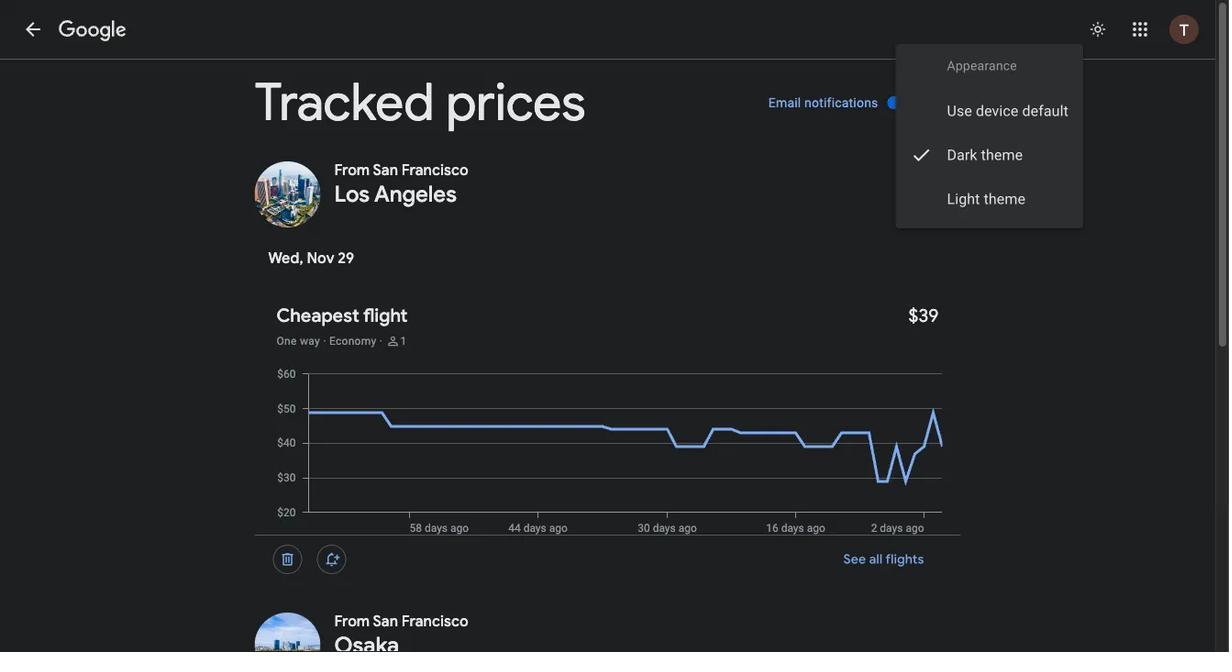 Task type: locate. For each thing, give the bounding box(es) containing it.
2 francisco from the top
[[402, 613, 469, 631]]

from
[[335, 161, 370, 180], [335, 613, 370, 631]]

0 vertical spatial from
[[335, 161, 370, 180]]

francisco for from san francisco
[[402, 613, 469, 631]]

0 vertical spatial francisco
[[402, 161, 469, 180]]

0 vertical spatial san
[[373, 161, 398, 180]]

economy
[[329, 335, 377, 348]]

san for from san francisco
[[373, 613, 398, 631]]

flights
[[886, 552, 925, 568]]

theme right dark
[[982, 146, 1024, 164]]

wed,
[[268, 249, 304, 268]]

from for from san francisco los angeles
[[335, 161, 370, 180]]

1 vertical spatial from
[[335, 613, 370, 631]]

theme
[[982, 146, 1024, 164], [984, 190, 1026, 208]]

use device default
[[948, 102, 1069, 120]]

use
[[948, 102, 973, 120]]

29
[[338, 249, 355, 268]]

1 vertical spatial san
[[373, 613, 398, 631]]

price history graph image
[[269, 367, 961, 535]]

1 san from the top
[[373, 161, 398, 180]]

1 vertical spatial theme
[[984, 190, 1026, 208]]

tracked prices
[[255, 70, 586, 135]]

dark
[[948, 146, 978, 164]]

1 francisco from the top
[[402, 161, 469, 180]]

default
[[1023, 102, 1069, 120]]

san inside from san francisco los angeles
[[373, 161, 398, 180]]

device
[[977, 102, 1019, 120]]

from up los
[[335, 161, 370, 180]]

way
[[300, 335, 320, 348]]

appearance
[[948, 58, 1018, 73]]

san for from san francisco los angeles
[[373, 161, 398, 180]]

1 from from the top
[[335, 161, 370, 180]]

flight
[[363, 304, 408, 327]]

francisco inside from san francisco los angeles
[[402, 161, 469, 180]]

theme inside radio item
[[982, 146, 1024, 164]]

see
[[844, 552, 867, 568]]

theme right light
[[984, 190, 1026, 208]]

light
[[948, 190, 981, 208]]

email notifications
[[769, 95, 879, 110]]

one way economy
[[277, 335, 377, 348]]

2 from from the top
[[335, 613, 370, 631]]

san
[[373, 161, 398, 180], [373, 613, 398, 631]]

nov
[[307, 249, 335, 268]]

all
[[870, 552, 883, 568]]

0 vertical spatial theme
[[982, 146, 1024, 164]]

from inside from san francisco los angeles
[[335, 161, 370, 180]]

1 vertical spatial francisco
[[402, 613, 469, 631]]

from san francisco los angeles
[[335, 161, 469, 208]]

see all flights
[[844, 552, 925, 568]]

francisco
[[402, 161, 469, 180], [402, 613, 469, 631]]

2 san from the top
[[373, 613, 398, 631]]

from down enable email notifications for solution, one way trip from san francisco to los angeles.wed, nov 29 icon
[[335, 613, 370, 631]]



Task type: describe. For each thing, give the bounding box(es) containing it.
from for from san francisco
[[335, 613, 370, 631]]

1 passenger text field
[[401, 334, 407, 349]]

price history graph application
[[269, 367, 961, 535]]

39 US dollars text field
[[909, 304, 939, 327]]

cheapest flight
[[277, 304, 408, 327]]

theme for light theme
[[984, 190, 1026, 208]]

remove saved flight, one way trip from san francisco to los angeles.wed, nov 29 image
[[266, 538, 310, 582]]

from san francisco
[[335, 613, 469, 631]]

appearance group
[[896, 57, 1084, 221]]

go back image
[[22, 18, 44, 40]]

enable email notifications for solution, one way trip from san francisco to los angeles.wed, nov 29 image
[[310, 538, 354, 582]]

dark theme radio item
[[896, 133, 1084, 177]]

one
[[277, 335, 297, 348]]

tracked
[[255, 70, 435, 135]]

los
[[335, 180, 370, 208]]

1
[[401, 335, 407, 348]]

$39
[[909, 304, 939, 327]]

wed, nov 29
[[268, 249, 355, 268]]

email
[[769, 95, 802, 110]]

change appearance image
[[1077, 7, 1121, 51]]

prices
[[446, 70, 586, 135]]

francisco for from san francisco los angeles
[[402, 161, 469, 180]]

theme for dark theme
[[982, 146, 1024, 164]]

dark theme
[[948, 146, 1024, 164]]

light theme
[[948, 190, 1026, 208]]

angeles
[[374, 180, 457, 208]]

notifications
[[805, 95, 879, 110]]

cheapest
[[277, 304, 360, 327]]



Task type: vqa. For each thing, say whether or not it's contained in the screenshot.
temporarily
no



